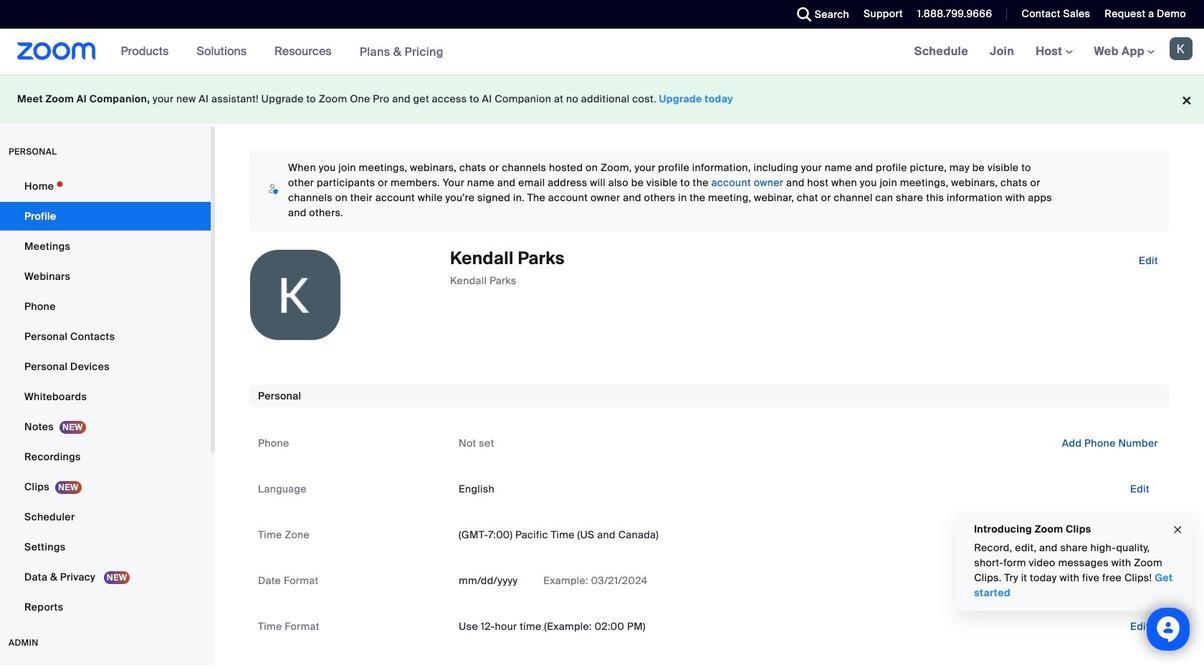 Task type: locate. For each thing, give the bounding box(es) containing it.
profile picture image
[[1170, 37, 1193, 60]]

edit user photo image
[[284, 289, 307, 302]]

close image
[[1172, 522, 1183, 539]]

banner
[[0, 29, 1204, 75]]

footer
[[0, 75, 1204, 124]]



Task type: vqa. For each thing, say whether or not it's contained in the screenshot.
Personal Menu menu
yes



Task type: describe. For each thing, give the bounding box(es) containing it.
meetings navigation
[[904, 29, 1204, 75]]

user photo image
[[250, 250, 340, 340]]

product information navigation
[[110, 29, 454, 75]]

personal menu menu
[[0, 172, 211, 624]]

zoom logo image
[[17, 42, 96, 60]]



